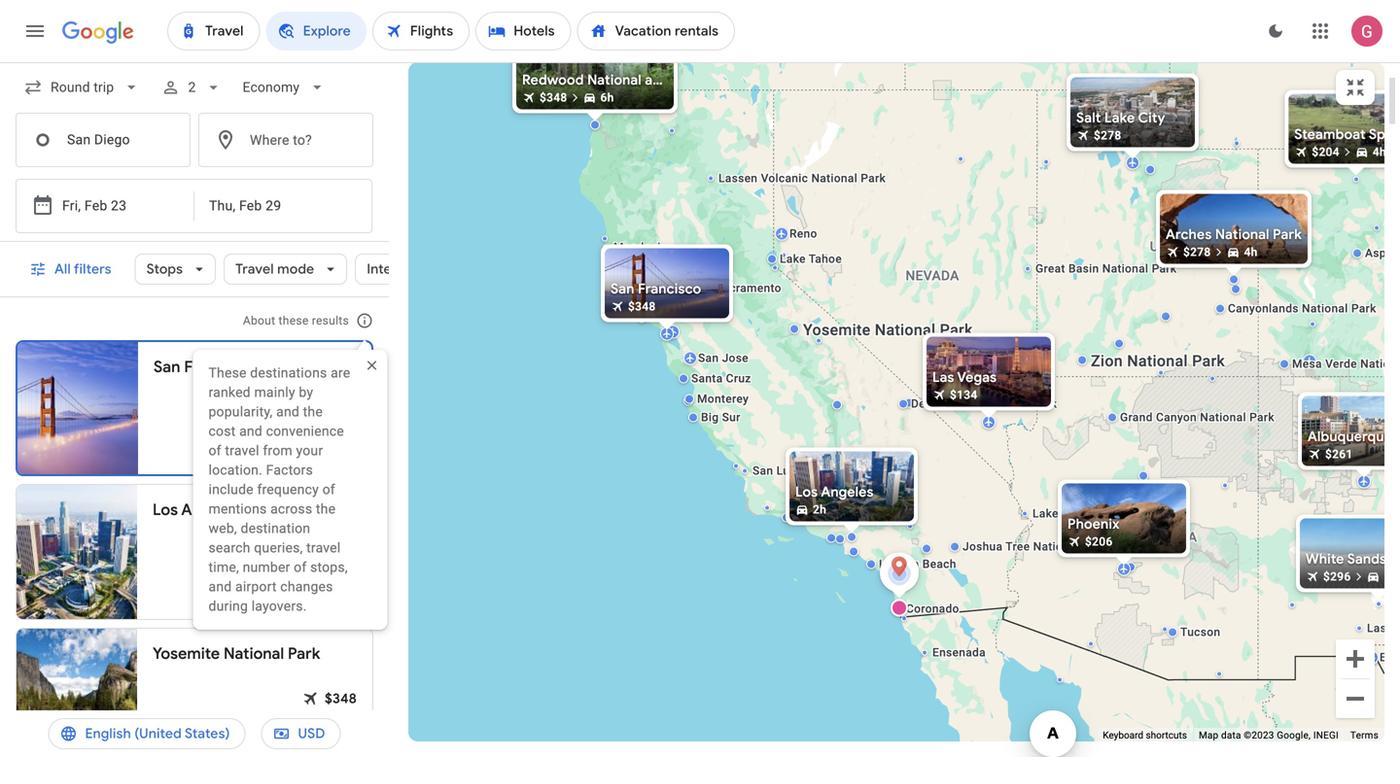 Task type: describe. For each thing, give the bounding box(es) containing it.
santa cruz
[[692, 372, 752, 386]]

park down phoenix
[[1083, 540, 1108, 554]]

$212
[[328, 590, 357, 607]]

park up las vegas
[[940, 321, 973, 340]]

and down the popularity,
[[239, 424, 263, 440]]

keyboard
[[1103, 730, 1144, 742]]

queries,
[[254, 540, 303, 556]]

0 vertical spatial travel
[[225, 443, 259, 459]]

interests
[[367, 261, 424, 278]]

san luis obispo
[[753, 465, 842, 478]]

lake tahoe
[[780, 252, 842, 266]]

1 horizontal spatial los angeles
[[796, 484, 874, 502]]

206 US dollars text field
[[1086, 536, 1113, 549]]

tahoe
[[809, 252, 842, 266]]

national up '6h'
[[588, 72, 642, 89]]

these
[[279, 314, 309, 328]]

monterey
[[698, 393, 749, 406]]

laguna
[[879, 558, 920, 572]]

las for las cr
[[1368, 622, 1387, 636]]

tree
[[1006, 540, 1031, 554]]

cruz
[[726, 372, 752, 386]]

Return text field
[[209, 180, 306, 233]]

santa for santa barbara
[[795, 511, 826, 525]]

national down vegas
[[983, 397, 1029, 411]]

all filters button
[[18, 246, 127, 293]]

reno
[[790, 227, 818, 241]]

san jose
[[699, 352, 749, 365]]

convenience
[[266, 424, 344, 440]]

park up 'nationa'
[[1352, 302, 1377, 316]]

arizona
[[1139, 529, 1198, 546]]

steamboat
[[1295, 126, 1367, 144]]

nevada
[[906, 268, 960, 284]]

212 US dollars text field
[[328, 589, 357, 608]]

during
[[209, 599, 248, 615]]

las for las vegas
[[933, 369, 955, 387]]

data
[[1222, 730, 1242, 742]]

6 hr 31 min for national
[[249, 710, 310, 724]]

mesa
[[1293, 358, 1323, 371]]

2 horizontal spatial lake
[[1105, 109, 1136, 127]]

mendocino
[[614, 241, 675, 254]]

grand canyon national park
[[1121, 411, 1275, 425]]

1 vertical spatial of
[[323, 482, 335, 498]]

canyonlands national park
[[1229, 302, 1377, 316]]

$261
[[1326, 448, 1354, 462]]

nationa
[[1361, 358, 1401, 371]]

sedona
[[1147, 487, 1188, 501]]

0 horizontal spatial of
[[209, 443, 222, 459]]

6 hr 31 min for francisco
[[295, 421, 356, 435]]

barbara
[[830, 511, 873, 525]]

san left luis
[[753, 465, 774, 478]]

park up canyonlands national park at the right of the page
[[1274, 226, 1303, 244]]

6 for francisco
[[295, 421, 301, 435]]

0 vertical spatial yosemite national park
[[804, 321, 973, 340]]

0 horizontal spatial 2h
[[341, 566, 357, 584]]

national right zion
[[1128, 352, 1189, 371]]

and left state
[[645, 72, 670, 89]]

national up 4 hours text box
[[1216, 226, 1270, 244]]

obispo
[[803, 465, 842, 478]]

layovers.
[[252, 599, 307, 615]]

2 horizontal spatial 2h
[[1385, 571, 1399, 584]]

stop for francisco
[[259, 421, 284, 435]]

and down time,
[[209, 579, 232, 595]]

252 US dollars text field
[[326, 733, 357, 752]]

havasu
[[1062, 507, 1103, 521]]

0 vertical spatial the
[[303, 404, 323, 420]]

change appearance image
[[1253, 8, 1300, 54]]

aspen
[[1366, 247, 1401, 260]]

main menu image
[[23, 19, 47, 43]]

arches
[[1167, 226, 1213, 244]]

volcanic
[[761, 172, 809, 185]]

basin
[[1069, 262, 1100, 276]]

albuquerque
[[1309, 429, 1393, 446]]

filters form
[[0, 62, 389, 242]]

Departure text field
[[62, 180, 152, 233]]

map data ©2023 google, inegi
[[1200, 730, 1340, 742]]

luis
[[777, 465, 800, 478]]

zion
[[1092, 352, 1124, 371]]

1 horizontal spatial angeles
[[821, 484, 874, 502]]

and down mainly
[[276, 404, 300, 420]]

all filters
[[54, 261, 112, 278]]

factors
[[266, 463, 313, 479]]

$252
[[326, 734, 357, 751]]

ogden
[[1137, 129, 1173, 143]]

number
[[243, 560, 290, 576]]

1 vertical spatial yosemite
[[153, 645, 220, 664]]

296 US dollars text field
[[1324, 571, 1352, 584]]

national right basin
[[1103, 262, 1149, 276]]

ranked
[[209, 385, 251, 401]]

big sur
[[701, 411, 741, 425]]

utah
[[1151, 239, 1186, 255]]

all
[[54, 261, 71, 278]]

vai
[[1385, 221, 1401, 235]]

map region
[[409, 62, 1385, 742]]

salt lake city
[[1077, 109, 1166, 127]]

0 horizontal spatial 348 us dollars text field
[[325, 690, 357, 709]]

interests button
[[355, 246, 457, 293]]

278 US dollars text field
[[1184, 246, 1212, 259]]

city for lake havasu city
[[1106, 507, 1128, 521]]

sur
[[722, 411, 741, 425]]

national down the nevada
[[875, 321, 936, 340]]

stops button
[[135, 246, 216, 293]]

stop for national
[[214, 710, 238, 724]]

about
[[243, 314, 276, 328]]

1 vertical spatial san francisco
[[154, 358, 255, 377]]

joshua
[[963, 540, 1003, 554]]

348 US dollars text field
[[628, 300, 656, 314]]

las cr
[[1368, 622, 1401, 636]]

1 horizontal spatial of
[[294, 560, 307, 576]]

big
[[701, 411, 719, 425]]

348 US dollars text field
[[324, 401, 356, 420]]

park right volcanic
[[861, 172, 886, 185]]

santa for santa cruz
[[692, 372, 723, 386]]

0 vertical spatial san francisco
[[611, 281, 702, 298]]

6h
[[601, 91, 614, 105]]

keyboard shortcuts button
[[1103, 729, 1188, 743]]

none text field inside filters form
[[16, 113, 191, 167]]

sands
[[1348, 551, 1387, 569]]

$348 for the leftmost $348 text box
[[325, 691, 357, 708]]

stops,
[[310, 560, 348, 576]]

about these results
[[243, 314, 349, 328]]

terms
[[1351, 730, 1380, 742]]

beach
[[923, 558, 957, 572]]

261 US dollars text field
[[1326, 448, 1354, 462]]

close dialog image
[[349, 342, 395, 389]]

san up 'santa cruz'
[[699, 352, 719, 365]]

great
[[1036, 262, 1066, 276]]

sacramento
[[716, 282, 782, 295]]

lake for lake havasu city
[[1033, 507, 1059, 521]]

1 horizontal spatial 2 hours text field
[[813, 503, 827, 517]]



Task type: locate. For each thing, give the bounding box(es) containing it.
min up usd
[[290, 710, 310, 724]]

yosemite down tahoe
[[804, 321, 871, 340]]

4h for national
[[1245, 246, 1259, 259]]

los left mentions
[[153, 501, 178, 520]]

shortcuts
[[1147, 730, 1188, 742]]

city
[[1139, 109, 1166, 127], [1106, 507, 1128, 521]]

stop up states) on the bottom left
[[214, 710, 238, 724]]

santa up monterey
[[692, 372, 723, 386]]

grand
[[1121, 411, 1154, 425]]

31 for national
[[273, 710, 287, 724]]

los
[[796, 484, 818, 502], [153, 501, 178, 520]]

results
[[312, 314, 349, 328]]

0 horizontal spatial city
[[1106, 507, 1128, 521]]

0 vertical spatial min
[[336, 421, 356, 435]]

1 for francisco
[[249, 421, 256, 435]]

1 stop for francisco
[[249, 421, 284, 435]]

hr for national
[[259, 710, 270, 724]]

las left cr
[[1368, 622, 1387, 636]]

1 for national
[[204, 710, 211, 724]]

cr
[[1391, 622, 1401, 636]]

0 horizontal spatial francisco
[[184, 358, 255, 377]]

1 stop up states) on the bottom left
[[204, 710, 238, 724]]

$348 for 348 us dollars text box on the left
[[324, 402, 356, 419]]

134 US dollars text field
[[951, 389, 978, 402]]

6 up your
[[295, 421, 301, 435]]

0 horizontal spatial santa
[[692, 372, 723, 386]]

4h for sprin
[[1374, 145, 1387, 159]]

Where to? text field
[[198, 113, 374, 167]]

1 vertical spatial las
[[1368, 622, 1387, 636]]

6 hours text field
[[601, 91, 614, 105]]

0 horizontal spatial los angeles
[[153, 501, 240, 520]]

0 horizontal spatial angeles
[[181, 501, 240, 520]]

time,
[[209, 560, 239, 576]]

$348 for rightmost $348 text box
[[540, 91, 568, 105]]

1
[[249, 421, 256, 435], [204, 710, 211, 724]]

yosemite national park down the 'during'
[[153, 645, 320, 664]]

4 hours text field
[[1374, 145, 1387, 159]]

yosemite down the 'during'
[[153, 645, 220, 664]]

1 horizontal spatial $278
[[1184, 246, 1212, 259]]

278 US dollars text field
[[1095, 129, 1122, 143]]

2 horizontal spatial of
[[323, 482, 335, 498]]

lake up joshua tree national park
[[1033, 507, 1059, 521]]

1 vertical spatial 31
[[273, 710, 287, 724]]

0 horizontal spatial $278
[[1095, 129, 1122, 143]]

6 left usd button on the left bottom
[[249, 710, 256, 724]]

park down layovers.
[[288, 645, 320, 664]]

1 horizontal spatial 31
[[319, 421, 333, 435]]

1 horizontal spatial 2h
[[813, 503, 827, 517]]

los angeles down obispo
[[796, 484, 874, 502]]

348 us dollars text field up "$252" text field
[[325, 690, 357, 709]]

0 vertical spatial 31
[[319, 421, 333, 435]]

of down cost
[[209, 443, 222, 459]]

mainly
[[254, 385, 295, 401]]

0 vertical spatial 348 us dollars text field
[[540, 91, 568, 105]]

0 vertical spatial 2 hours text field
[[813, 503, 827, 517]]

348 US dollars text field
[[540, 91, 568, 105], [325, 690, 357, 709]]

0 horizontal spatial 1 stop
[[204, 710, 238, 724]]

hr for francisco
[[305, 421, 316, 435]]

across
[[271, 502, 313, 518]]

white
[[1307, 551, 1345, 569]]

1 down the popularity,
[[249, 421, 256, 435]]

yosemite
[[804, 321, 871, 340], [153, 645, 220, 664]]

hr
[[305, 421, 316, 435], [259, 710, 270, 724]]

zion national park
[[1092, 352, 1226, 371]]

0 vertical spatial hr
[[305, 421, 316, 435]]

$348 up "$252" text field
[[325, 691, 357, 708]]

frequency
[[257, 482, 319, 498]]

travel up stops,
[[307, 540, 341, 556]]

1 vertical spatial stop
[[214, 710, 238, 724]]

1 horizontal spatial city
[[1139, 109, 1166, 127]]

2 hours text field left barbara
[[813, 503, 827, 517]]

1 vertical spatial santa
[[795, 511, 826, 525]]

0 vertical spatial 6 hr 31 min
[[295, 421, 356, 435]]

1 horizontal spatial 4h
[[1374, 145, 1387, 159]]

0 vertical spatial of
[[209, 443, 222, 459]]

francisco
[[638, 281, 702, 298], [184, 358, 255, 377]]

1 vertical spatial 2 hours text field
[[341, 565, 357, 585]]

1 horizontal spatial 1 stop
[[249, 421, 284, 435]]

0 horizontal spatial stop
[[214, 710, 238, 724]]

0 horizontal spatial yosemite national park
[[153, 645, 320, 664]]

1 horizontal spatial 348 us dollars text field
[[540, 91, 568, 105]]

ensenada
[[933, 646, 986, 660]]

mesa verde nationa
[[1293, 358, 1401, 371]]

0 vertical spatial 1 stop
[[249, 421, 284, 435]]

1 horizontal spatial yosemite
[[804, 321, 871, 340]]

las
[[933, 369, 955, 387], [1368, 622, 1387, 636]]

2 button
[[153, 64, 231, 111]]

None field
[[16, 70, 149, 105], [235, 70, 335, 105], [16, 70, 149, 105], [235, 70, 335, 105]]

travel mode
[[236, 261, 314, 278]]

loading results progress bar
[[0, 62, 1401, 66]]

1 vertical spatial yosemite national park
[[153, 645, 320, 664]]

lassen
[[719, 172, 758, 185]]

1 vertical spatial 6 hr 31 min
[[249, 710, 310, 724]]

1 vertical spatial min
[[290, 710, 310, 724]]

city up ogden
[[1139, 109, 1166, 127]]

2 vertical spatial lake
[[1033, 507, 1059, 521]]

las vegas
[[933, 369, 997, 387]]

0 horizontal spatial las
[[933, 369, 955, 387]]

0 vertical spatial 1
[[249, 421, 256, 435]]

©2023
[[1245, 730, 1275, 742]]

0 vertical spatial 4h
[[1374, 145, 1387, 159]]

1 vertical spatial city
[[1106, 507, 1128, 521]]

1 horizontal spatial travel
[[307, 540, 341, 556]]

0 horizontal spatial hr
[[259, 710, 270, 724]]

1 vertical spatial 4h
[[1245, 246, 1259, 259]]

0 vertical spatial stop
[[259, 421, 284, 435]]

usd
[[298, 726, 325, 743]]

$204
[[1313, 145, 1340, 159]]

1 vertical spatial travel
[[307, 540, 341, 556]]

cost
[[209, 424, 236, 440]]

$206
[[1086, 536, 1113, 549]]

348 us dollars text field down redwood
[[540, 91, 568, 105]]

san up 348 us dollars text field
[[611, 281, 635, 298]]

these destinations are ranked mainly by popularity, and the cost and convenience of travel from your location. factors include frequency of mentions across the web, destination search queries, travel time, number of stops, and airport changes during layovers.
[[209, 365, 351, 615]]

the down by at the left bottom of the page
[[303, 404, 323, 420]]

$348 down redwood
[[540, 91, 568, 105]]

vegas
[[958, 369, 997, 387]]

min
[[336, 421, 356, 435], [290, 710, 310, 724]]

las up 134 us dollars text box
[[933, 369, 955, 387]]

travel up 'location.'
[[225, 443, 259, 459]]

0 horizontal spatial 31
[[273, 710, 287, 724]]

1 horizontal spatial yosemite national park
[[804, 321, 973, 340]]

1 horizontal spatial lake
[[1033, 507, 1059, 521]]

death
[[912, 397, 944, 411]]

$278 for arches
[[1184, 246, 1212, 259]]

search
[[209, 540, 251, 556]]

0 vertical spatial $278
[[1095, 129, 1122, 143]]

2 hours text field
[[813, 503, 827, 517], [341, 565, 357, 585]]

filters
[[74, 261, 112, 278]]

canyonlands
[[1229, 302, 1300, 316]]

airport
[[235, 579, 277, 595]]

terms link
[[1351, 730, 1380, 742]]

$348 down mendocino
[[628, 300, 656, 314]]

el p
[[1381, 651, 1401, 665]]

view smaller map image
[[1345, 76, 1368, 99]]

204 US dollars text field
[[1313, 145, 1340, 159]]

None text field
[[16, 113, 191, 167]]

coronado
[[907, 603, 960, 616]]

0 horizontal spatial los
[[153, 501, 178, 520]]

0 horizontal spatial travel
[[225, 443, 259, 459]]

6 hr 31 min up usd
[[249, 710, 310, 724]]

1 vertical spatial the
[[316, 502, 336, 518]]

location.
[[209, 463, 263, 479]]

travel
[[236, 261, 274, 278]]

yosemite national park down the nevada
[[804, 321, 973, 340]]

0 horizontal spatial 1
[[204, 710, 211, 724]]

santa barbara
[[795, 511, 873, 525]]

national right tree on the right of page
[[1034, 540, 1080, 554]]

1 stop up from
[[249, 421, 284, 435]]

0 horizontal spatial 2 hours text field
[[341, 565, 357, 585]]

1 vertical spatial $278
[[1184, 246, 1212, 259]]

stop up from
[[259, 421, 284, 435]]

$278 down arches at the right top of the page
[[1184, 246, 1212, 259]]

national down layovers.
[[224, 645, 284, 664]]

angeles up barbara
[[821, 484, 874, 502]]

(united
[[134, 726, 182, 743]]

2h left barbara
[[813, 503, 827, 517]]

6 hr 31 min down 348 us dollars text box on the left
[[295, 421, 356, 435]]

english (united states) button
[[48, 711, 246, 758]]

1 horizontal spatial stop
[[259, 421, 284, 435]]

1 vertical spatial 6
[[249, 710, 256, 724]]

1 vertical spatial 1
[[204, 710, 211, 724]]

2h up $212
[[341, 566, 357, 584]]

san left these on the left of the page
[[154, 358, 180, 377]]

los down san luis obispo on the right bottom of page
[[796, 484, 818, 502]]

laguna beach
[[879, 558, 957, 572]]

1 horizontal spatial santa
[[795, 511, 826, 525]]

el
[[1381, 651, 1391, 665]]

redwood
[[522, 72, 584, 89]]

angeles
[[821, 484, 874, 502], [181, 501, 240, 520]]

$348 for 348 us dollars text field
[[628, 300, 656, 314]]

lake havasu city
[[1033, 507, 1128, 521]]

of up changes
[[294, 560, 307, 576]]

1 horizontal spatial 1
[[249, 421, 256, 435]]

travel mode button
[[224, 246, 348, 293]]

1 vertical spatial francisco
[[184, 358, 255, 377]]

the right "across"
[[316, 502, 336, 518]]

park up grand canyon national park
[[1193, 352, 1226, 371]]

angeles up web,
[[181, 501, 240, 520]]

2 vertical spatial of
[[294, 560, 307, 576]]

los angeles
[[796, 484, 874, 502], [153, 501, 240, 520]]

english
[[85, 726, 131, 743]]

6 for national
[[249, 710, 256, 724]]

parks
[[710, 72, 746, 89]]

national up "verde" in the right of the page
[[1303, 302, 1349, 316]]

1 up states) on the bottom left
[[204, 710, 211, 724]]

0 vertical spatial las
[[933, 369, 955, 387]]

lassen volcanic national park
[[719, 172, 886, 185]]

$278 for salt
[[1095, 129, 1122, 143]]

san
[[611, 281, 635, 298], [699, 352, 719, 365], [154, 358, 180, 377], [753, 465, 774, 478]]

4 hours text field
[[1245, 246, 1259, 259]]

1 horizontal spatial los
[[796, 484, 818, 502]]

2 hours text field up $212
[[341, 565, 357, 585]]

national right canyon
[[1201, 411, 1247, 425]]

white sands na
[[1307, 551, 1401, 569]]

0 horizontal spatial 6
[[249, 710, 256, 724]]

san francisco up ranked
[[154, 358, 255, 377]]

city up the 206 us dollars text box
[[1106, 507, 1128, 521]]

states)
[[185, 726, 230, 743]]

map
[[1200, 730, 1219, 742]]

about these results image
[[341, 298, 388, 344]]

1 vertical spatial 348 us dollars text field
[[325, 690, 357, 709]]

4h down arches national park
[[1245, 246, 1259, 259]]

0 horizontal spatial lake
[[780, 252, 806, 266]]

1 stop for national
[[204, 710, 238, 724]]

$134
[[951, 389, 978, 402]]

park down utah
[[1152, 262, 1178, 276]]

city for salt lake city
[[1139, 109, 1166, 127]]

0 vertical spatial francisco
[[638, 281, 702, 298]]

the
[[303, 404, 323, 420], [316, 502, 336, 518]]

2h down na
[[1385, 571, 1399, 584]]

santa left barbara
[[795, 511, 826, 525]]

0 vertical spatial 6
[[295, 421, 301, 435]]

los angeles up web,
[[153, 501, 240, 520]]

sprin
[[1370, 126, 1401, 144]]

1 vertical spatial lake
[[780, 252, 806, 266]]

1 vertical spatial hr
[[259, 710, 270, 724]]

your
[[296, 443, 323, 459]]

0 vertical spatial city
[[1139, 109, 1166, 127]]

travel
[[225, 443, 259, 459], [307, 540, 341, 556]]

destinations
[[250, 365, 327, 381]]

lake down reno
[[780, 252, 806, 266]]

6 hr 31 min
[[295, 421, 356, 435], [249, 710, 310, 724]]

francisco up 348 us dollars text field
[[638, 281, 702, 298]]

0 vertical spatial santa
[[692, 372, 723, 386]]

1 horizontal spatial las
[[1368, 622, 1387, 636]]

1 horizontal spatial 6
[[295, 421, 301, 435]]

$278 down salt lake city
[[1095, 129, 1122, 143]]

lake for lake tahoe
[[780, 252, 806, 266]]

google,
[[1278, 730, 1312, 742]]

0 horizontal spatial min
[[290, 710, 310, 724]]

0 vertical spatial yosemite
[[804, 321, 871, 340]]

min for francisco
[[336, 421, 356, 435]]

1 horizontal spatial min
[[336, 421, 356, 435]]

english (united states)
[[85, 726, 230, 743]]

0 horizontal spatial san francisco
[[154, 358, 255, 377]]

popularity,
[[209, 404, 273, 420]]

from
[[263, 443, 293, 459]]

and
[[645, 72, 670, 89], [276, 404, 300, 420], [239, 424, 263, 440], [209, 579, 232, 595]]

0 vertical spatial lake
[[1105, 109, 1136, 127]]

san francisco up 348 us dollars text field
[[611, 281, 702, 298]]

$348 down the are
[[324, 402, 356, 419]]

mentions
[[209, 502, 267, 518]]

1 vertical spatial 1 stop
[[204, 710, 238, 724]]

park right canyon
[[1250, 411, 1275, 425]]

park right 134 us dollars text box
[[1033, 397, 1058, 411]]

31 for francisco
[[319, 421, 333, 435]]

are
[[331, 365, 351, 381]]

0 horizontal spatial yosemite
[[153, 645, 220, 664]]

0 horizontal spatial 4h
[[1245, 246, 1259, 259]]

verde
[[1326, 358, 1358, 371]]

national right volcanic
[[812, 172, 858, 185]]

min for national
[[290, 710, 310, 724]]

4h down the sprin
[[1374, 145, 1387, 159]]

lake up $278 text box
[[1105, 109, 1136, 127]]

1 horizontal spatial francisco
[[638, 281, 702, 298]]

of right frequency
[[323, 482, 335, 498]]

6
[[295, 421, 301, 435], [249, 710, 256, 724]]

francisco up ranked
[[184, 358, 255, 377]]

web,
[[209, 521, 237, 537]]

min down 348 us dollars text box on the left
[[336, 421, 356, 435]]

1 horizontal spatial san francisco
[[611, 281, 702, 298]]



Task type: vqa. For each thing, say whether or not it's contained in the screenshot.
KEYBOARD SHORTCUTS button
yes



